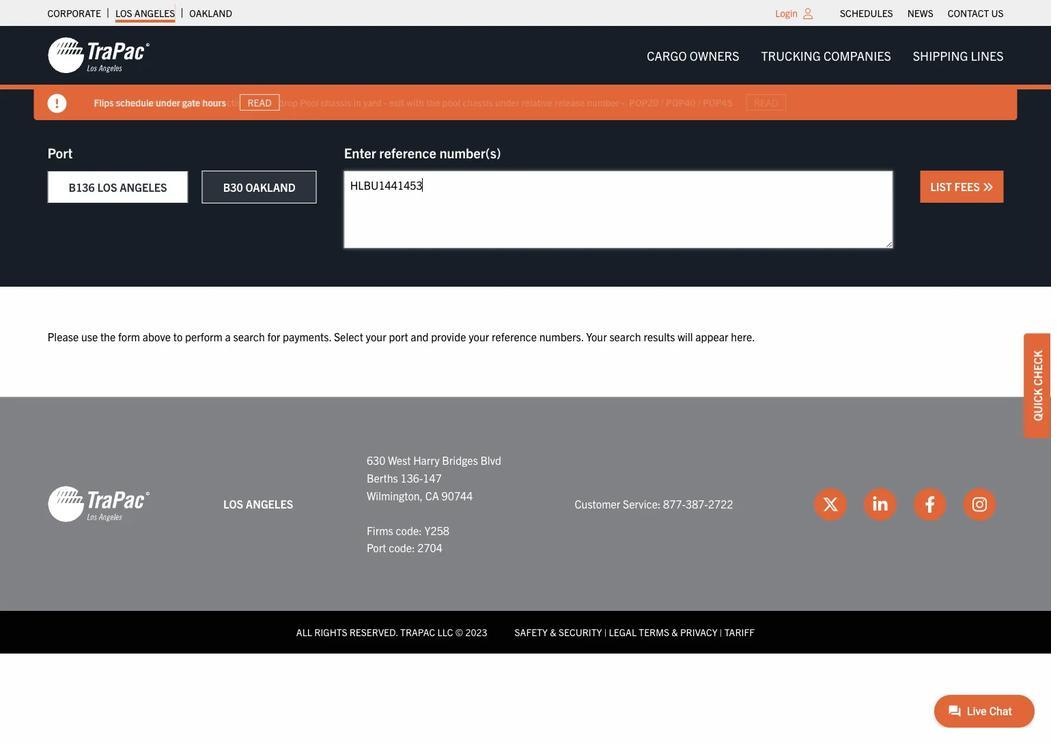 Task type: describe. For each thing, give the bounding box(es) containing it.
630 west harry bridges blvd berths 136-147 wilmington, ca 90744
[[367, 454, 501, 502]]

banner containing cargo owners
[[0, 26, 1051, 120]]

Enter reference number(s) text field
[[344, 171, 893, 249]]

schedules
[[840, 7, 893, 19]]

2 | from the left
[[720, 626, 722, 639]]

2 chassis from the left
[[321, 96, 351, 108]]

pool
[[300, 96, 318, 108]]

shipping lines link
[[902, 42, 1014, 69]]

2 vertical spatial los
[[223, 497, 243, 511]]

safety & security | legal terms & privacy | tariff
[[515, 626, 755, 639]]

cargo
[[647, 47, 687, 63]]

2704
[[417, 541, 443, 555]]

yard
[[363, 96, 381, 108]]

1 / from the left
[[661, 96, 664, 108]]

contact
[[948, 7, 989, 19]]

please use the form above to perform a search for payments. select your port and provide your reference numbers. your search results will appear here.
[[47, 330, 755, 343]]

all
[[296, 626, 312, 639]]

do
[[250, 96, 260, 108]]

results
[[644, 330, 675, 343]]

enter
[[344, 144, 376, 161]]

select
[[334, 330, 363, 343]]

port inside 'firms code:  y258 port code:  2704'
[[367, 541, 386, 555]]

please
[[47, 330, 79, 343]]

2 los angeles image from the top
[[47, 485, 150, 523]]

numbers.
[[539, 330, 584, 343]]

above
[[143, 330, 171, 343]]

news link
[[907, 3, 933, 23]]

owners
[[690, 47, 739, 63]]

here.
[[731, 330, 755, 343]]

lines
[[971, 47, 1004, 63]]

1 vertical spatial the
[[100, 330, 116, 343]]

630
[[367, 454, 385, 467]]

0 horizontal spatial port
[[47, 144, 73, 161]]

your
[[586, 330, 607, 343]]

legal
[[609, 626, 637, 639]]

oakland link
[[189, 3, 232, 23]]

use
[[81, 330, 98, 343]]

2 vertical spatial angeles
[[246, 497, 293, 511]]

llc
[[437, 626, 453, 639]]

read link for pool chassis with a single transaction  do not drop pool chassis in yard -  exit with the pool chassis under relative release number -  pop20 / pop40 / pop45
[[746, 94, 786, 111]]

us
[[991, 7, 1004, 19]]

the inside banner
[[426, 96, 440, 108]]

flips schedule under gate hours
[[94, 96, 226, 108]]

1 search from the left
[[233, 330, 265, 343]]

2 with from the left
[[407, 96, 424, 108]]

single
[[174, 96, 198, 108]]

1 & from the left
[[550, 626, 556, 639]]

1 vertical spatial angeles
[[120, 180, 167, 194]]

news
[[907, 7, 933, 19]]

contact us
[[948, 7, 1004, 19]]

pool chassis with a single transaction  do not drop pool chassis in yard -  exit with the pool chassis under relative release number -  pop20 / pop40 / pop45
[[94, 96, 732, 108]]

shipping lines
[[913, 47, 1004, 63]]

privacy
[[680, 626, 718, 639]]

2 under from the left
[[495, 96, 519, 108]]

ca
[[425, 488, 439, 502]]

security
[[559, 626, 602, 639]]

pop20
[[629, 96, 659, 108]]

number
[[587, 96, 619, 108]]

147
[[423, 471, 442, 485]]

for
[[267, 330, 280, 343]]

login link
[[775, 7, 798, 19]]

will
[[678, 330, 693, 343]]

rights
[[314, 626, 347, 639]]

solid image
[[47, 94, 67, 113]]

read link for flips schedule under gate hours
[[240, 94, 280, 111]]

firms
[[367, 523, 393, 537]]

list
[[930, 180, 952, 193]]

1 - from the left
[[384, 96, 387, 108]]

check
[[1031, 350, 1044, 386]]

0 vertical spatial angeles
[[134, 7, 175, 19]]

customer
[[575, 497, 620, 511]]

provide
[[431, 330, 466, 343]]

trapac
[[400, 626, 435, 639]]

terms
[[639, 626, 669, 639]]

0 vertical spatial reference
[[379, 144, 436, 161]]

2 / from the left
[[698, 96, 701, 108]]

wilmington,
[[367, 488, 423, 502]]

1 vertical spatial reference
[[492, 330, 537, 343]]

a inside banner
[[167, 96, 172, 108]]

387-
[[686, 497, 708, 511]]

solid image
[[982, 182, 993, 193]]

release
[[555, 96, 585, 108]]

quick
[[1031, 388, 1044, 421]]

relative
[[522, 96, 553, 108]]

schedules link
[[840, 3, 893, 23]]

2 your from the left
[[469, 330, 489, 343]]

legal terms & privacy link
[[609, 626, 718, 639]]

1 vertical spatial los
[[97, 180, 117, 194]]



Task type: vqa. For each thing, say whether or not it's contained in the screenshot.
login to access additional services
no



Task type: locate. For each thing, give the bounding box(es) containing it.
2 pool from the left
[[442, 96, 460, 108]]

0 horizontal spatial a
[[167, 96, 172, 108]]

firms code:  y258 port code:  2704
[[367, 523, 449, 555]]

| left legal
[[604, 626, 607, 639]]

a left single
[[167, 96, 172, 108]]

2 horizontal spatial chassis
[[462, 96, 493, 108]]

0 vertical spatial los
[[115, 7, 132, 19]]

chassis left in
[[321, 96, 351, 108]]

in
[[353, 96, 361, 108]]

0 horizontal spatial |
[[604, 626, 607, 639]]

tariff
[[724, 626, 755, 639]]

1 vertical spatial a
[[225, 330, 231, 343]]

your
[[366, 330, 386, 343], [469, 330, 489, 343]]

1 horizontal spatial read link
[[746, 94, 786, 111]]

0 vertical spatial a
[[167, 96, 172, 108]]

form
[[118, 330, 140, 343]]

2 search from the left
[[609, 330, 641, 343]]

- left exit
[[384, 96, 387, 108]]

1 horizontal spatial /
[[698, 96, 701, 108]]

877-
[[663, 497, 686, 511]]

safety & security link
[[515, 626, 602, 639]]

0 horizontal spatial oakland
[[189, 7, 232, 19]]

0 horizontal spatial the
[[100, 330, 116, 343]]

companies
[[824, 47, 891, 63]]

quick check link
[[1024, 333, 1051, 438]]

chassis up number(s) at the top left
[[462, 96, 493, 108]]

with right exit
[[407, 96, 424, 108]]

1 under from the left
[[156, 96, 180, 108]]

flips
[[94, 96, 114, 108]]

port
[[389, 330, 408, 343]]

code: down firms at left
[[389, 541, 415, 555]]

service:
[[623, 497, 661, 511]]

/ right pop20
[[661, 96, 664, 108]]

read link right hours
[[240, 94, 280, 111]]

2023
[[465, 626, 487, 639]]

your left port
[[366, 330, 386, 343]]

your right provide
[[469, 330, 489, 343]]

menu bar containing cargo owners
[[636, 42, 1014, 69]]

shipping
[[913, 47, 968, 63]]

transaction
[[200, 96, 248, 108]]

appear
[[695, 330, 728, 343]]

reserved.
[[349, 626, 398, 639]]

1 horizontal spatial under
[[495, 96, 519, 108]]

menu bar up shipping
[[833, 3, 1011, 23]]

1 horizontal spatial the
[[426, 96, 440, 108]]

pool left the schedule
[[94, 96, 112, 108]]

trucking companies
[[761, 47, 891, 63]]

west
[[388, 454, 411, 467]]

chassis right the flips
[[114, 96, 145, 108]]

read for pool chassis with a single transaction  do not drop pool chassis in yard -  exit with the pool chassis under relative release number -  pop20 / pop40 / pop45
[[754, 96, 778, 109]]

136-
[[400, 471, 423, 485]]

1 | from the left
[[604, 626, 607, 639]]

1 read link from the left
[[240, 94, 280, 111]]

1 horizontal spatial -
[[621, 96, 625, 108]]

1 horizontal spatial pool
[[442, 96, 460, 108]]

1 horizontal spatial port
[[367, 541, 386, 555]]

menu bar containing schedules
[[833, 3, 1011, 23]]

reference left "numbers."
[[492, 330, 537, 343]]

b30 oakland
[[223, 180, 296, 194]]

schedule
[[116, 96, 154, 108]]

0 vertical spatial menu bar
[[833, 3, 1011, 23]]

1 horizontal spatial your
[[469, 330, 489, 343]]

code: up '2704'
[[396, 523, 422, 537]]

0 vertical spatial the
[[426, 96, 440, 108]]

los angeles image
[[47, 36, 150, 74], [47, 485, 150, 523]]

1 vertical spatial los angeles
[[223, 497, 293, 511]]

0 horizontal spatial pool
[[94, 96, 112, 108]]

reference right the enter at the left top
[[379, 144, 436, 161]]

|
[[604, 626, 607, 639], [720, 626, 722, 639]]

1 los angeles image from the top
[[47, 36, 150, 74]]

with
[[147, 96, 165, 108], [407, 96, 424, 108]]

b30
[[223, 180, 243, 194]]

©
[[455, 626, 463, 639]]

pop40
[[666, 96, 696, 108]]

all rights reserved. trapac llc © 2023
[[296, 626, 487, 639]]

1 vertical spatial port
[[367, 541, 386, 555]]

harry
[[413, 454, 439, 467]]

2 read link from the left
[[746, 94, 786, 111]]

corporate link
[[47, 3, 101, 23]]

0 horizontal spatial los angeles
[[115, 7, 175, 19]]

1 horizontal spatial |
[[720, 626, 722, 639]]

berths
[[367, 471, 398, 485]]

angeles
[[134, 7, 175, 19], [120, 180, 167, 194], [246, 497, 293, 511]]

cargo owners
[[647, 47, 739, 63]]

search
[[233, 330, 265, 343], [609, 330, 641, 343]]

0 vertical spatial los angeles
[[115, 7, 175, 19]]

hours
[[203, 96, 226, 108]]

2 & from the left
[[671, 626, 678, 639]]

blvd
[[480, 454, 501, 467]]

read left drop
[[248, 96, 272, 109]]

1 chassis from the left
[[114, 96, 145, 108]]

menu bar down light 'icon'
[[636, 42, 1014, 69]]

1 horizontal spatial with
[[407, 96, 424, 108]]

light image
[[803, 8, 813, 19]]

footer containing 630 west harry bridges blvd
[[0, 397, 1051, 654]]

number(s)
[[439, 144, 501, 161]]

search left for
[[233, 330, 265, 343]]

0 horizontal spatial under
[[156, 96, 180, 108]]

1 vertical spatial menu bar
[[636, 42, 1014, 69]]

2722
[[708, 497, 733, 511]]

0 vertical spatial oakland
[[189, 7, 232, 19]]

with left single
[[147, 96, 165, 108]]

y258
[[424, 523, 449, 537]]

0 vertical spatial port
[[47, 144, 73, 161]]

1 read from the left
[[248, 96, 272, 109]]

a
[[167, 96, 172, 108], [225, 330, 231, 343]]

menu bar inside banner
[[636, 42, 1014, 69]]

1 horizontal spatial &
[[671, 626, 678, 639]]

menu bar
[[833, 3, 1011, 23], [636, 42, 1014, 69]]

under left relative
[[495, 96, 519, 108]]

under
[[156, 96, 180, 108], [495, 96, 519, 108]]

0 horizontal spatial &
[[550, 626, 556, 639]]

1 with from the left
[[147, 96, 165, 108]]

and
[[411, 330, 429, 343]]

0 horizontal spatial read link
[[240, 94, 280, 111]]

1 horizontal spatial read
[[754, 96, 778, 109]]

pool up number(s) at the top left
[[442, 96, 460, 108]]

perform
[[185, 330, 223, 343]]

drop
[[278, 96, 298, 108]]

the right exit
[[426, 96, 440, 108]]

0 horizontal spatial read
[[248, 96, 272, 109]]

list fees
[[930, 180, 982, 193]]

enter reference number(s)
[[344, 144, 501, 161]]

0 vertical spatial code:
[[396, 523, 422, 537]]

the right use
[[100, 330, 116, 343]]

trucking
[[761, 47, 821, 63]]

0 horizontal spatial reference
[[379, 144, 436, 161]]

1 horizontal spatial chassis
[[321, 96, 351, 108]]

customer service: 877-387-2722
[[575, 497, 733, 511]]

tariff link
[[724, 626, 755, 639]]

b136 los angeles
[[69, 180, 167, 194]]

search right your
[[609, 330, 641, 343]]

- right number
[[621, 96, 625, 108]]

quick check
[[1031, 350, 1044, 421]]

gate
[[182, 96, 200, 108]]

1 horizontal spatial search
[[609, 330, 641, 343]]

read right pop45
[[754, 96, 778, 109]]

0 horizontal spatial chassis
[[114, 96, 145, 108]]

login
[[775, 7, 798, 19]]

a right perform
[[225, 330, 231, 343]]

reference
[[379, 144, 436, 161], [492, 330, 537, 343]]

payments.
[[283, 330, 331, 343]]

b136
[[69, 180, 95, 194]]

& right "safety"
[[550, 626, 556, 639]]

los angeles image inside banner
[[47, 36, 150, 74]]

bridges
[[442, 454, 478, 467]]

list fees button
[[920, 171, 1004, 203]]

0 horizontal spatial with
[[147, 96, 165, 108]]

-
[[384, 96, 387, 108], [621, 96, 625, 108]]

read for flips schedule under gate hours
[[248, 96, 272, 109]]

1 vertical spatial code:
[[389, 541, 415, 555]]

pop45
[[703, 96, 732, 108]]

1 horizontal spatial reference
[[492, 330, 537, 343]]

0 horizontal spatial search
[[233, 330, 265, 343]]

port down firms at left
[[367, 541, 386, 555]]

3 chassis from the left
[[462, 96, 493, 108]]

2 read from the left
[[754, 96, 778, 109]]

0 horizontal spatial /
[[661, 96, 664, 108]]

| left tariff
[[720, 626, 722, 639]]

oakland right los angeles link
[[189, 7, 232, 19]]

& right terms
[[671, 626, 678, 639]]

2 - from the left
[[621, 96, 625, 108]]

1 horizontal spatial oakland
[[245, 180, 296, 194]]

/
[[661, 96, 664, 108], [698, 96, 701, 108]]

1 pool from the left
[[94, 96, 112, 108]]

the
[[426, 96, 440, 108], [100, 330, 116, 343]]

0 horizontal spatial -
[[384, 96, 387, 108]]

0 horizontal spatial your
[[366, 330, 386, 343]]

port up b136
[[47, 144, 73, 161]]

under left gate on the top left
[[156, 96, 180, 108]]

1 horizontal spatial a
[[225, 330, 231, 343]]

1 your from the left
[[366, 330, 386, 343]]

oakland right b30 on the left
[[245, 180, 296, 194]]

banner
[[0, 26, 1051, 120]]

trucking companies link
[[750, 42, 902, 69]]

0 vertical spatial los angeles image
[[47, 36, 150, 74]]

&
[[550, 626, 556, 639], [671, 626, 678, 639]]

read link right pop45
[[746, 94, 786, 111]]

fees
[[954, 180, 980, 193]]

1 vertical spatial oakland
[[245, 180, 296, 194]]

1 vertical spatial los angeles image
[[47, 485, 150, 523]]

corporate
[[47, 7, 101, 19]]

footer
[[0, 397, 1051, 654]]

1 horizontal spatial los angeles
[[223, 497, 293, 511]]

port
[[47, 144, 73, 161], [367, 541, 386, 555]]

/ left pop45
[[698, 96, 701, 108]]

contact us link
[[948, 3, 1004, 23]]

oakland
[[189, 7, 232, 19], [245, 180, 296, 194]]



